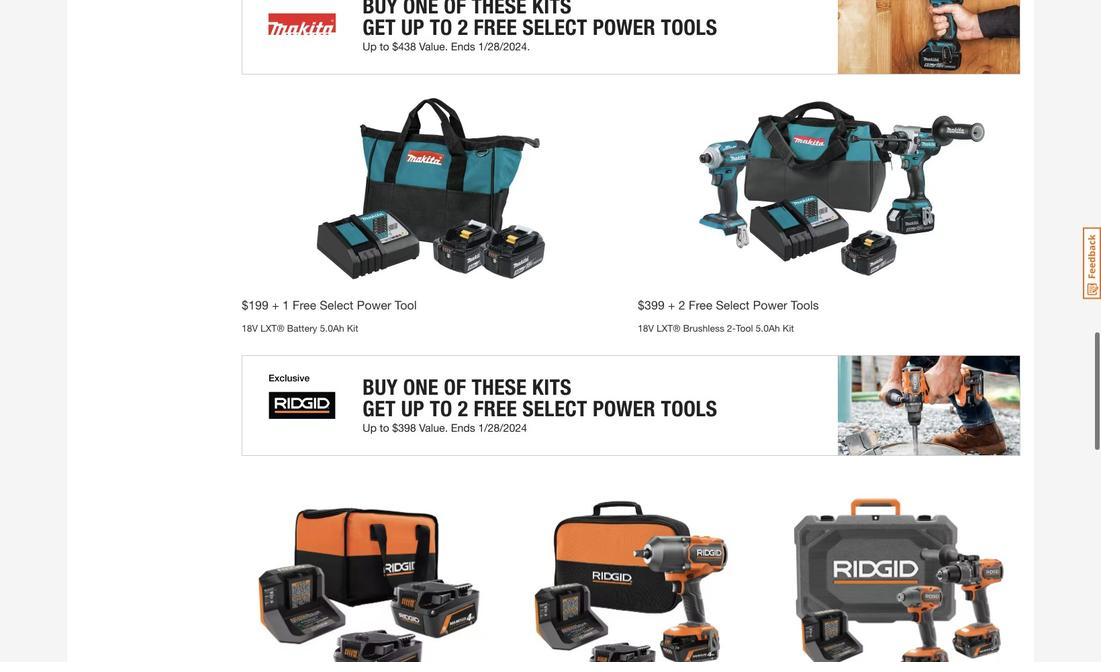 Task type: locate. For each thing, give the bounding box(es) containing it.
lxt®
[[261, 322, 285, 333], [657, 322, 681, 333]]

1 horizontal spatial kit
[[783, 322, 795, 333]]

1 horizontal spatial lxt®
[[657, 322, 681, 333]]

tool
[[395, 297, 417, 312], [736, 322, 754, 333]]

0 horizontal spatial power
[[357, 297, 392, 312]]

1 horizontal spatial select
[[716, 297, 750, 312]]

1 horizontal spatial free
[[689, 297, 713, 312]]

1 18v from the left
[[242, 322, 258, 333]]

1 vertical spatial tool
[[736, 322, 754, 333]]

brushless
[[684, 322, 725, 333]]

1 horizontal spatial +
[[668, 297, 676, 312]]

lxt® for $199
[[261, 322, 285, 333]]

$399 + 2 free select power tools
[[638, 297, 819, 312]]

2 free from the left
[[689, 297, 713, 312]]

free
[[293, 297, 317, 312], [689, 297, 713, 312]]

1 lxt® from the left
[[261, 322, 285, 333]]

1 power from the left
[[357, 297, 392, 312]]

+ for $399
[[668, 297, 676, 312]]

power
[[357, 297, 392, 312], [753, 297, 788, 312]]

18v lxt® brushless 2-tool 5.0ah kit
[[638, 322, 795, 333]]

lxt® for $399
[[657, 322, 681, 333]]

lxt® down 1
[[261, 322, 285, 333]]

5.0ah right 2-
[[756, 322, 781, 333]]

2 + from the left
[[668, 297, 676, 312]]

+
[[272, 297, 279, 312], [668, 297, 676, 312]]

1 free from the left
[[293, 297, 317, 312]]

2 select from the left
[[716, 297, 750, 312]]

select up 2-
[[716, 297, 750, 312]]

lxt® down 2 at the right top
[[657, 322, 681, 333]]

2
[[679, 297, 686, 312]]

0 horizontal spatial 18v
[[242, 322, 258, 333]]

kit down $199 + 1 free select power tool
[[347, 322, 358, 333]]

0 horizontal spatial kit
[[347, 322, 358, 333]]

ridgid. buy one of these kits get up to 2 free select power tools. up to $398 value. ends 1/28/2024 image
[[242, 355, 1021, 455]]

0 horizontal spatial 5.0ah
[[320, 322, 344, 333]]

18v down '$199'
[[242, 322, 258, 333]]

free for 1
[[293, 297, 317, 312]]

+ left 1
[[272, 297, 279, 312]]

1 horizontal spatial 18v
[[638, 322, 654, 333]]

18v down $399
[[638, 322, 654, 333]]

1 horizontal spatial tool
[[736, 322, 754, 333]]

kit
[[347, 322, 358, 333], [783, 322, 795, 333]]

2 18v from the left
[[638, 322, 654, 333]]

18v
[[242, 322, 258, 333], [638, 322, 654, 333]]

1 horizontal spatial power
[[753, 297, 788, 312]]

2 kit from the left
[[783, 322, 795, 333]]

kit down 'tools'
[[783, 322, 795, 333]]

2 lxt® from the left
[[657, 322, 681, 333]]

free right 1
[[293, 297, 317, 312]]

0 horizontal spatial +
[[272, 297, 279, 312]]

0 horizontal spatial lxt®
[[261, 322, 285, 333]]

select for 1
[[320, 297, 354, 312]]

5.0ah down $199 + 1 free select power tool
[[320, 322, 344, 333]]

select up 18v lxt® battery 5.0ah kit on the left of page
[[320, 297, 354, 312]]

+ left 2 at the right top
[[668, 297, 676, 312]]

0 horizontal spatial select
[[320, 297, 354, 312]]

1 kit from the left
[[347, 322, 358, 333]]

free right 2 at the right top
[[689, 297, 713, 312]]

1 horizontal spatial 5.0ah
[[756, 322, 781, 333]]

0 horizontal spatial free
[[293, 297, 317, 312]]

free for 2
[[689, 297, 713, 312]]

18v for $199 + 1 free select power tool
[[242, 322, 258, 333]]

1 select from the left
[[320, 297, 354, 312]]

1 + from the left
[[272, 297, 279, 312]]

$199 + 1 free select power tool
[[242, 297, 417, 312]]

0 horizontal spatial tool
[[395, 297, 417, 312]]

5.0ah
[[320, 322, 344, 333], [756, 322, 781, 333]]

2 power from the left
[[753, 297, 788, 312]]

select
[[320, 297, 354, 312], [716, 297, 750, 312]]



Task type: vqa. For each thing, say whether or not it's contained in the screenshot.
Store
no



Task type: describe. For each thing, give the bounding box(es) containing it.
tools
[[791, 297, 819, 312]]

power for tools
[[753, 297, 788, 312]]

0 vertical spatial tool
[[395, 297, 417, 312]]

$299 + 1 free select power tool image
[[506, 469, 757, 662]]

$399 + 2 free select power tools image
[[638, 87, 1021, 289]]

$179 + 1 free select power tool image
[[242, 469, 493, 662]]

$199 + 1 free select power tool image
[[242, 87, 625, 289]]

$379 + 2 free select power tools image
[[770, 469, 1021, 662]]

select for 2
[[716, 297, 750, 312]]

1 5.0ah from the left
[[320, 322, 344, 333]]

2-
[[727, 322, 736, 333]]

battery
[[287, 322, 317, 333]]

18v lxt® battery 5.0ah kit
[[242, 322, 358, 333]]

1
[[283, 297, 289, 312]]

feedback link image
[[1084, 227, 1102, 300]]

$199
[[242, 297, 269, 312]]

+ for $199
[[272, 297, 279, 312]]

makita. buy one of these kits get up to 2 free select power tools up to $438 value. ends 1/28/2024. image
[[242, 0, 1021, 74]]

2 5.0ah from the left
[[756, 322, 781, 333]]

power for tool
[[357, 297, 392, 312]]

18v for $399 + 2 free select power tools
[[638, 322, 654, 333]]

$399
[[638, 297, 665, 312]]



